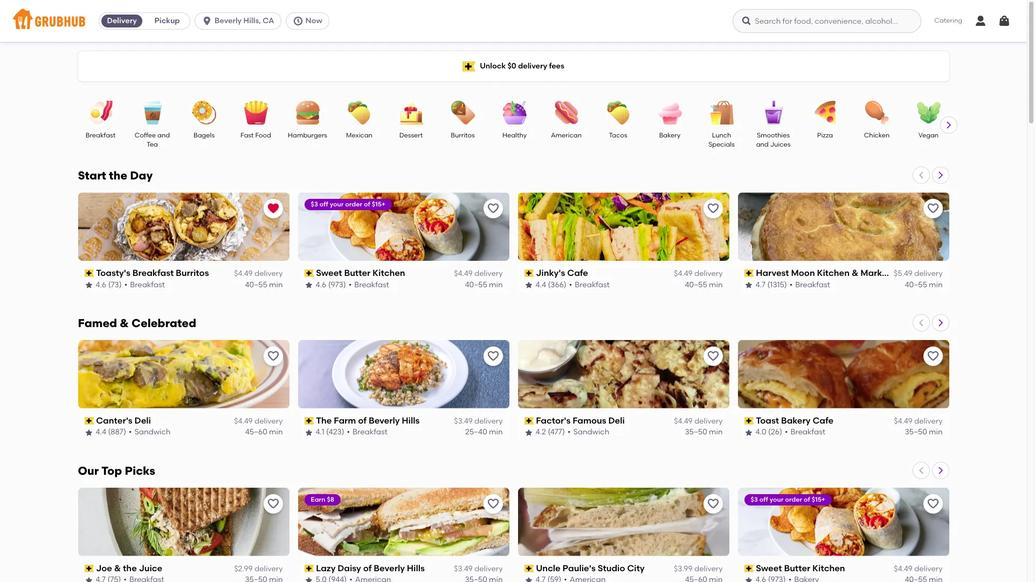 Task type: locate. For each thing, give the bounding box(es) containing it.
save this restaurant button
[[484, 199, 503, 219], [704, 199, 723, 219], [924, 199, 943, 219], [264, 347, 283, 366], [484, 347, 503, 366], [704, 347, 723, 366], [924, 347, 943, 366], [264, 495, 283, 514], [484, 495, 503, 514], [704, 495, 723, 514], [924, 495, 943, 514]]

1 vertical spatial your
[[770, 496, 784, 504]]

0 vertical spatial bakery
[[660, 132, 681, 139]]

0 horizontal spatial burritos
[[176, 268, 209, 278]]

• breakfast right (973)
[[349, 280, 389, 290]]

1 horizontal spatial sweet butter kitchen logo image
[[738, 488, 950, 557]]

4.4 for jinky's cafe
[[536, 280, 547, 290]]

burritos down burritos image
[[451, 132, 475, 139]]

4.4 for canter's deli
[[96, 428, 106, 437]]

sandwich down the famous on the bottom
[[574, 428, 610, 437]]

$15+
[[372, 201, 386, 208], [812, 496, 826, 504]]

3 40–55 min from the left
[[686, 280, 723, 290]]

40–55 for toasty's breakfast burritos
[[245, 280, 267, 290]]

start
[[78, 169, 106, 182]]

chicken
[[865, 132, 890, 139]]

0 horizontal spatial deli
[[135, 416, 151, 426]]

& for celebrated
[[120, 317, 129, 330]]

healthy
[[503, 132, 527, 139]]

coffee and tea image
[[134, 101, 171, 125]]

0 horizontal spatial • sandwich
[[129, 428, 171, 437]]

• right (366)
[[570, 280, 573, 290]]

bagels image
[[185, 101, 223, 125]]

unlock $0 delivery fees
[[480, 61, 565, 71]]

breakfast down toasty's breakfast burritos in the top of the page
[[130, 280, 165, 290]]

4.6 for sweet butter kitchen
[[316, 280, 327, 290]]

0 vertical spatial burritos
[[451, 132, 475, 139]]

caret right icon image for start the day
[[937, 171, 946, 180]]

fast food image
[[237, 101, 275, 125]]

$3.49 delivery
[[454, 417, 503, 426], [454, 565, 503, 574]]

svg image inside now 'button'
[[293, 16, 304, 26]]

0 horizontal spatial $3 off your order of $15+
[[311, 201, 386, 208]]

hills down lazy daisy of beverly hills logo
[[407, 564, 425, 574]]

$8
[[327, 496, 335, 504]]

1 horizontal spatial your
[[770, 496, 784, 504]]

2 40–55 from the left
[[465, 280, 488, 290]]

1 vertical spatial caret left icon image
[[917, 319, 926, 327]]

caret right icon image
[[945, 121, 954, 129], [937, 171, 946, 180], [937, 319, 946, 327], [937, 467, 946, 475]]

canter's deli
[[96, 416, 151, 426]]

breakfast image
[[82, 101, 120, 125]]

1 horizontal spatial 35–50
[[906, 428, 928, 437]]

cafe right jinky's
[[568, 268, 589, 278]]

delivery
[[107, 16, 137, 25]]

• right (26) on the right of the page
[[786, 428, 788, 437]]

2 4.6 from the left
[[316, 280, 327, 290]]

1 caret left icon image from the top
[[917, 171, 926, 180]]

save this restaurant image
[[487, 202, 500, 215], [927, 202, 940, 215], [267, 350, 280, 363], [487, 350, 500, 363], [927, 350, 940, 363], [267, 498, 280, 511], [707, 498, 720, 511]]

4.6 left (73)
[[96, 280, 106, 290]]

min for sweet butter kitchen
[[489, 280, 503, 290]]

juice
[[139, 564, 163, 574]]

1 vertical spatial beverly
[[369, 416, 400, 426]]

•
[[124, 280, 127, 290], [349, 280, 352, 290], [570, 280, 573, 290], [790, 280, 793, 290], [129, 428, 132, 437], [347, 428, 350, 437], [568, 428, 571, 437], [786, 428, 788, 437]]

sweet butter kitchen logo image
[[298, 193, 510, 261], [738, 488, 950, 557]]

0 horizontal spatial sweet butter kitchen
[[316, 268, 406, 278]]

lunch specials
[[709, 132, 735, 149]]

40–55
[[245, 280, 267, 290], [465, 280, 488, 290], [686, 280, 708, 290], [906, 280, 928, 290]]

1 $3.49 delivery from the top
[[454, 417, 503, 426]]

factor's famous deli
[[536, 416, 625, 426]]

cafe
[[568, 268, 589, 278], [813, 416, 834, 426]]

beverly inside button
[[215, 16, 242, 25]]

40–55 min for harvest moon kitchen & marketplace
[[906, 280, 943, 290]]

caret right icon image for famed & celebrated
[[937, 319, 946, 327]]

• breakfast down moon
[[790, 280, 831, 290]]

4.4 left "(887)"
[[96, 428, 106, 437]]

caret left icon image
[[917, 171, 926, 180], [917, 319, 926, 327], [917, 467, 926, 475]]

beverly left "hills,"
[[215, 16, 242, 25]]

star icon image for jinky's cafe logo
[[525, 281, 533, 290]]

$0
[[508, 61, 517, 71]]

0 vertical spatial $3.49 delivery
[[454, 417, 503, 426]]

and up tea
[[158, 132, 170, 139]]

40–55 min
[[245, 280, 283, 290], [465, 280, 503, 290], [686, 280, 723, 290], [906, 280, 943, 290]]

star icon image for canter's deli logo
[[84, 429, 93, 437]]

subscription pass image for harvest moon kitchen & marketplace
[[745, 270, 754, 277]]

0 vertical spatial $15+
[[372, 201, 386, 208]]

start the day
[[78, 169, 153, 182]]

0 horizontal spatial $15+
[[372, 201, 386, 208]]

1 40–55 from the left
[[245, 280, 267, 290]]

0 vertical spatial &
[[852, 268, 859, 278]]

min for toasty's breakfast burritos
[[269, 280, 283, 290]]

$4.49 for (477)
[[675, 417, 693, 426]]

sandwich
[[135, 428, 171, 437], [574, 428, 610, 437]]

$4.49 delivery for (73)
[[234, 269, 283, 279]]

save this restaurant image for the
[[267, 498, 280, 511]]

subscription pass image left lazy
[[305, 565, 314, 573]]

joe & the juice
[[96, 564, 163, 574]]

2 $3.49 delivery from the top
[[454, 565, 503, 574]]

0 horizontal spatial 4.6
[[96, 280, 106, 290]]

and inside smoothies and juices
[[757, 141, 769, 149]]

and
[[158, 132, 170, 139], [757, 141, 769, 149]]

bakery up (26) on the right of the page
[[782, 416, 811, 426]]

2 sandwich from the left
[[574, 428, 610, 437]]

subscription pass image left 'joe'
[[84, 565, 94, 573]]

american
[[551, 132, 582, 139]]

4 40–55 from the left
[[906, 280, 928, 290]]

svg image
[[975, 15, 988, 28], [999, 15, 1012, 28], [202, 16, 213, 26], [293, 16, 304, 26], [742, 16, 753, 26]]

delivery for canter's deli logo
[[255, 417, 283, 426]]

save this restaurant button for toast bakery cafe
[[924, 347, 943, 366]]

breakfast down jinky's cafe
[[575, 280, 610, 290]]

your for subscription pass image associated with sweet butter kitchen
[[770, 496, 784, 504]]

35–50 min
[[685, 428, 723, 437], [906, 428, 943, 437]]

1 vertical spatial order
[[786, 496, 803, 504]]

$3.99 delivery
[[674, 565, 723, 574]]

1 horizontal spatial $3
[[751, 496, 759, 504]]

0 vertical spatial butter
[[344, 268, 371, 278]]

0 vertical spatial your
[[330, 201, 344, 208]]

1 horizontal spatial 35–50 min
[[906, 428, 943, 437]]

1 vertical spatial butter
[[785, 564, 811, 574]]

beverly right "daisy"
[[374, 564, 405, 574]]

4.4
[[536, 280, 547, 290], [96, 428, 106, 437]]

0 vertical spatial hills
[[402, 416, 420, 426]]

0 vertical spatial sweet butter kitchen logo image
[[298, 193, 510, 261]]

4.4 down jinky's
[[536, 280, 547, 290]]

1 horizontal spatial deli
[[609, 416, 625, 426]]

45–60
[[245, 428, 267, 437]]

(366)
[[548, 280, 567, 290]]

$2.99 delivery
[[234, 565, 283, 574]]

1 horizontal spatial sandwich
[[574, 428, 610, 437]]

0 horizontal spatial off
[[320, 201, 329, 208]]

$4.49 for (973)
[[454, 269, 473, 279]]

breakfast
[[86, 132, 116, 139], [133, 268, 174, 278], [130, 280, 165, 290], [355, 280, 389, 290], [575, 280, 610, 290], [796, 280, 831, 290], [353, 428, 388, 437], [791, 428, 826, 437]]

burritos image
[[444, 101, 482, 125]]

deli right the famous on the bottom
[[609, 416, 625, 426]]

marketplace
[[861, 268, 915, 278]]

• breakfast down jinky's cafe
[[570, 280, 610, 290]]

burritos down toasty's breakfast burritos logo in the top of the page
[[176, 268, 209, 278]]

4.7
[[756, 280, 766, 290]]

star icon image for toast bakery cafe logo
[[745, 429, 753, 437]]

delivery for toast bakery cafe logo
[[915, 417, 943, 426]]

1 vertical spatial 4.4
[[96, 428, 106, 437]]

2 deli from the left
[[609, 416, 625, 426]]

1 horizontal spatial and
[[757, 141, 769, 149]]

min for the farm of beverly hills
[[489, 428, 503, 437]]

2 caret left icon image from the top
[[917, 319, 926, 327]]

sweet butter kitchen logo image for subscription pass image associated with sweet butter kitchen
[[738, 488, 950, 557]]

• breakfast down toast bakery cafe at the right of the page
[[786, 428, 826, 437]]

0 vertical spatial $3
[[311, 201, 318, 208]]

subscription pass image for factor's famous deli
[[525, 418, 534, 425]]

• down farm
[[347, 428, 350, 437]]

• for farm
[[347, 428, 350, 437]]

4.2
[[536, 428, 546, 437]]

hills down the farm of beverly hills logo at the left of page
[[402, 416, 420, 426]]

cafe down toast bakery cafe logo
[[813, 416, 834, 426]]

joe & the juice logo image
[[78, 488, 289, 557]]

3 caret left icon image from the top
[[917, 467, 926, 475]]

4.6 for toasty's breakfast burritos
[[96, 280, 106, 290]]

$4.49 for (366)
[[675, 269, 693, 279]]

• right "(887)"
[[129, 428, 132, 437]]

breakfast down moon
[[796, 280, 831, 290]]

0 horizontal spatial 35–50
[[685, 428, 708, 437]]

caret left icon image for our top picks
[[917, 467, 926, 475]]

the farm of beverly hills logo image
[[298, 340, 510, 409]]

jinky's
[[536, 268, 566, 278]]

svg image inside beverly hills, ca button
[[202, 16, 213, 26]]

1 horizontal spatial • sandwich
[[568, 428, 610, 437]]

4.6
[[96, 280, 106, 290], [316, 280, 327, 290]]

2 40–55 min from the left
[[465, 280, 503, 290]]

2 35–50 min from the left
[[906, 428, 943, 437]]

• breakfast down the farm of beverly hills
[[347, 428, 388, 437]]

0 vertical spatial $3 off your order of $15+
[[311, 201, 386, 208]]

save this restaurant button for joe & the juice
[[264, 495, 283, 514]]

min for factor's famous deli
[[710, 428, 723, 437]]

(73)
[[108, 280, 122, 290]]

2 vertical spatial beverly
[[374, 564, 405, 574]]

(26)
[[769, 428, 783, 437]]

star icon image for the farm of beverly hills logo at the left of page
[[305, 429, 313, 437]]

$3.49
[[454, 417, 473, 426], [454, 565, 473, 574]]

sandwich down canter's deli
[[135, 428, 171, 437]]

• right (73)
[[124, 280, 127, 290]]

1 4.6 from the left
[[96, 280, 106, 290]]

1 35–50 from the left
[[685, 428, 708, 437]]

35–50 min for toast bakery cafe
[[906, 428, 943, 437]]

Search for food, convenience, alcohol... search field
[[733, 9, 922, 33]]

now button
[[286, 12, 334, 30]]

3 40–55 from the left
[[686, 280, 708, 290]]

$3
[[311, 201, 318, 208], [751, 496, 759, 504]]

0 horizontal spatial 4.4
[[96, 428, 106, 437]]

kitchen
[[373, 268, 406, 278], [818, 268, 850, 278], [813, 564, 846, 574]]

0 vertical spatial $3.49
[[454, 417, 473, 426]]

25–40 min
[[466, 428, 503, 437]]

1 vertical spatial &
[[120, 317, 129, 330]]

1 $3.49 from the top
[[454, 417, 473, 426]]

• for cafe
[[570, 280, 573, 290]]

subscription pass image
[[305, 270, 314, 277], [84, 418, 94, 425], [305, 418, 314, 425]]

$3.49 delivery for picks
[[454, 565, 503, 574]]

1 vertical spatial off
[[760, 496, 769, 504]]

min for jinky's cafe
[[710, 280, 723, 290]]

breakfast right (973)
[[355, 280, 389, 290]]

subscription pass image right $3.99 delivery
[[745, 565, 754, 573]]

dessert
[[400, 132, 423, 139]]

$3 for subscription pass image associated with sweet butter kitchen
[[751, 496, 759, 504]]

40–55 for harvest moon kitchen & marketplace
[[906, 280, 928, 290]]

(1315)
[[768, 280, 788, 290]]

toasty's breakfast burritos logo image
[[78, 193, 289, 261]]

daisy
[[338, 564, 361, 574]]

beverly hills, ca
[[215, 16, 274, 25]]

healthy image
[[496, 101, 534, 125]]

famed & celebrated
[[78, 317, 196, 330]]

4.0 (26)
[[756, 428, 783, 437]]

1 vertical spatial $3.49 delivery
[[454, 565, 503, 574]]

hills
[[402, 416, 420, 426], [407, 564, 425, 574]]

1 • sandwich from the left
[[129, 428, 171, 437]]

$3 off your order of $15+
[[311, 201, 386, 208], [751, 496, 826, 504]]

lunch
[[713, 132, 732, 139]]

subscription pass image
[[84, 270, 94, 277], [525, 270, 534, 277], [745, 270, 754, 277], [525, 418, 534, 425], [745, 418, 754, 425], [84, 565, 94, 573], [305, 565, 314, 573], [525, 565, 534, 573], [745, 565, 754, 573]]

4.6 left (973)
[[316, 280, 327, 290]]

& right 'joe'
[[114, 564, 121, 574]]

save this restaurant button for harvest moon kitchen & marketplace
[[924, 199, 943, 219]]

1 horizontal spatial sweet butter kitchen
[[757, 564, 846, 574]]

2 $3.49 from the top
[[454, 565, 473, 574]]

1 horizontal spatial 4.6
[[316, 280, 327, 290]]

fees
[[549, 61, 565, 71]]

1 vertical spatial $3
[[751, 496, 759, 504]]

• for breakfast
[[124, 280, 127, 290]]

1 35–50 min from the left
[[685, 428, 723, 437]]

delivery for uncle paulie's studio city logo
[[695, 565, 723, 574]]

canter's
[[96, 416, 133, 426]]

• breakfast down toasty's breakfast burritos in the top of the page
[[124, 280, 165, 290]]

studio
[[598, 564, 626, 574]]

0 horizontal spatial and
[[158, 132, 170, 139]]

0 horizontal spatial cafe
[[568, 268, 589, 278]]

2 35–50 from the left
[[906, 428, 928, 437]]

butter
[[344, 268, 371, 278], [785, 564, 811, 574]]

1 vertical spatial $3.49
[[454, 565, 473, 574]]

lunch specials image
[[703, 101, 741, 125]]

• sandwich down canter's deli
[[129, 428, 171, 437]]

subscription pass image left harvest
[[745, 270, 754, 277]]

and down smoothies
[[757, 141, 769, 149]]

4 40–55 min from the left
[[906, 280, 943, 290]]

1 horizontal spatial $15+
[[812, 496, 826, 504]]

& left marketplace
[[852, 268, 859, 278]]

the left day
[[109, 169, 127, 182]]

breakfast down toast bakery cafe at the right of the page
[[791, 428, 826, 437]]

1 vertical spatial sweet butter kitchen
[[757, 564, 846, 574]]

deli right canter's
[[135, 416, 151, 426]]

american image
[[548, 101, 586, 125]]

1 horizontal spatial 4.4
[[536, 280, 547, 290]]

2 • sandwich from the left
[[568, 428, 610, 437]]

pizza image
[[807, 101, 845, 125]]

1 vertical spatial sweet butter kitchen logo image
[[738, 488, 950, 557]]

0 horizontal spatial your
[[330, 201, 344, 208]]

save this restaurant image
[[707, 202, 720, 215], [707, 350, 720, 363], [487, 498, 500, 511], [927, 498, 940, 511]]

your
[[330, 201, 344, 208], [770, 496, 784, 504]]

$4.49
[[234, 269, 253, 279], [454, 269, 473, 279], [675, 269, 693, 279], [234, 417, 253, 426], [675, 417, 693, 426], [895, 417, 913, 426], [895, 565, 913, 574]]

0 horizontal spatial order
[[345, 201, 363, 208]]

catering button
[[928, 9, 971, 33]]

• sandwich for deli
[[129, 428, 171, 437]]

0 vertical spatial sweet butter kitchen
[[316, 268, 406, 278]]

your for subscription pass icon related to start the day
[[330, 201, 344, 208]]

deli
[[135, 416, 151, 426], [609, 416, 625, 426]]

1 40–55 min from the left
[[245, 280, 283, 290]]

1 vertical spatial and
[[757, 141, 769, 149]]

tacos image
[[600, 101, 637, 125]]

• for bakery
[[786, 428, 788, 437]]

burritos
[[451, 132, 475, 139], [176, 268, 209, 278]]

1 horizontal spatial burritos
[[451, 132, 475, 139]]

subscription pass image left factor's
[[525, 418, 534, 425]]

0 horizontal spatial $3
[[311, 201, 318, 208]]

1 vertical spatial hills
[[407, 564, 425, 574]]

off
[[320, 201, 329, 208], [760, 496, 769, 504]]

&
[[852, 268, 859, 278], [120, 317, 129, 330], [114, 564, 121, 574]]

0 vertical spatial caret left icon image
[[917, 171, 926, 180]]

1 horizontal spatial bakery
[[782, 416, 811, 426]]

coffee
[[135, 132, 156, 139]]

delivery for harvest moon kitchen & marketplace logo
[[915, 269, 943, 279]]

1 sandwich from the left
[[135, 428, 171, 437]]

save this restaurant button for uncle paulie's studio city
[[704, 495, 723, 514]]

• for deli
[[129, 428, 132, 437]]

bakery image
[[651, 101, 689, 125]]

• right (973)
[[349, 280, 352, 290]]

delivery
[[518, 61, 548, 71], [255, 269, 283, 279], [475, 269, 503, 279], [695, 269, 723, 279], [915, 269, 943, 279], [255, 417, 283, 426], [475, 417, 503, 426], [695, 417, 723, 426], [915, 417, 943, 426], [255, 565, 283, 574], [475, 565, 503, 574], [695, 565, 723, 574], [915, 565, 943, 574]]

canter's deli logo image
[[78, 340, 289, 409]]

star icon image for subscription pass image associated with sweet butter kitchen sweet butter kitchen logo
[[745, 577, 753, 583]]

top
[[101, 464, 122, 478]]

and inside "coffee and tea"
[[158, 132, 170, 139]]

• right (1315)
[[790, 280, 793, 290]]

of
[[364, 201, 371, 208], [358, 416, 367, 426], [804, 496, 811, 504], [363, 564, 372, 574]]

subscription pass image for toasty's breakfast burritos
[[84, 270, 94, 277]]

save this restaurant image for of
[[487, 350, 500, 363]]

sandwich for deli
[[135, 428, 171, 437]]

star icon image for factor's famous deli logo
[[525, 429, 533, 437]]

star icon image
[[84, 281, 93, 290], [305, 281, 313, 290], [525, 281, 533, 290], [745, 281, 753, 290], [84, 429, 93, 437], [305, 429, 313, 437], [525, 429, 533, 437], [745, 429, 753, 437], [84, 577, 93, 583], [305, 577, 313, 583], [525, 577, 533, 583], [745, 577, 753, 583]]

1 horizontal spatial butter
[[785, 564, 811, 574]]

• right (477)
[[568, 428, 571, 437]]

4.2 (477)
[[536, 428, 565, 437]]

subscription pass image left uncle
[[525, 565, 534, 573]]

0 vertical spatial beverly
[[215, 16, 242, 25]]

• breakfast for cafe
[[570, 280, 610, 290]]

0 horizontal spatial 35–50 min
[[685, 428, 723, 437]]

$4.49 delivery for (973)
[[454, 269, 503, 279]]

2 vertical spatial &
[[114, 564, 121, 574]]

0 vertical spatial and
[[158, 132, 170, 139]]

subscription pass image left toast
[[745, 418, 754, 425]]

1 vertical spatial bakery
[[782, 416, 811, 426]]

& right famed
[[120, 317, 129, 330]]

4.7 (1315)
[[756, 280, 788, 290]]

subscription pass image left jinky's
[[525, 270, 534, 277]]

0 vertical spatial off
[[320, 201, 329, 208]]

1 vertical spatial sweet
[[757, 564, 783, 574]]

1 vertical spatial $3 off your order of $15+
[[751, 496, 826, 504]]

sweet
[[316, 268, 342, 278], [757, 564, 783, 574]]

1 vertical spatial cafe
[[813, 416, 834, 426]]

subscription pass image for start the day
[[305, 270, 314, 277]]

bakery down bakery image
[[660, 132, 681, 139]]

0 horizontal spatial sweet butter kitchen logo image
[[298, 193, 510, 261]]

• for butter
[[349, 280, 352, 290]]

0 horizontal spatial butter
[[344, 268, 371, 278]]

0 horizontal spatial sandwich
[[135, 428, 171, 437]]

• sandwich down the famous on the bottom
[[568, 428, 610, 437]]

fast food
[[241, 132, 271, 139]]

delivery for lazy daisy of beverly hills logo
[[475, 565, 503, 574]]

breakfast down the farm of beverly hills
[[353, 428, 388, 437]]

caret left icon image for famed & celebrated
[[917, 319, 926, 327]]

uncle
[[536, 564, 561, 574]]

$4.49 delivery for (887)
[[234, 417, 283, 426]]

subscription pass image left toasty's
[[84, 270, 94, 277]]

$4.49 delivery for (26)
[[895, 417, 943, 426]]

beverly right farm
[[369, 416, 400, 426]]

jinky's cafe logo image
[[518, 193, 730, 261]]

star icon image for uncle paulie's studio city logo
[[525, 577, 533, 583]]

$3 for subscription pass icon related to start the day
[[311, 201, 318, 208]]

0 vertical spatial 4.4
[[536, 280, 547, 290]]

caret left icon image for start the day
[[917, 171, 926, 180]]

star icon image for sweet butter kitchen logo related to subscription pass icon related to start the day
[[305, 281, 313, 290]]

0 vertical spatial sweet
[[316, 268, 342, 278]]

mexican image
[[341, 101, 378, 125]]

the left juice
[[123, 564, 137, 574]]

2 vertical spatial caret left icon image
[[917, 467, 926, 475]]



Task type: vqa. For each thing, say whether or not it's contained in the screenshot.
Sweet
yes



Task type: describe. For each thing, give the bounding box(es) containing it.
45–60 min
[[245, 428, 283, 437]]

beverly for celebrated
[[369, 416, 400, 426]]

subscription pass image for lazy daisy of beverly hills
[[305, 565, 314, 573]]

delivery for the farm of beverly hills logo at the left of page
[[475, 417, 503, 426]]

star icon image for harvest moon kitchen & marketplace logo
[[745, 281, 753, 290]]

save this restaurant button for the farm of beverly hills
[[484, 347, 503, 366]]

$2.99
[[234, 565, 253, 574]]

the
[[316, 416, 332, 426]]

1 horizontal spatial order
[[786, 496, 803, 504]]

$3.49 for famed & celebrated
[[454, 417, 473, 426]]

1 horizontal spatial cafe
[[813, 416, 834, 426]]

famed
[[78, 317, 117, 330]]

min for canter's deli
[[269, 428, 283, 437]]

4.1 (423)
[[316, 428, 345, 437]]

mexican
[[346, 132, 373, 139]]

(423)
[[326, 428, 345, 437]]

smoothies and juices
[[757, 132, 791, 149]]

save this restaurant image for cafe
[[927, 350, 940, 363]]

breakfast for toast bakery cafe
[[791, 428, 826, 437]]

1 vertical spatial $15+
[[812, 496, 826, 504]]

earn
[[311, 496, 326, 504]]

1 deli from the left
[[135, 416, 151, 426]]

subscription pass image for toast bakery cafe
[[745, 418, 754, 425]]

jinky's cafe
[[536, 268, 589, 278]]

• breakfast for breakfast
[[124, 280, 165, 290]]

hamburgers image
[[289, 101, 327, 125]]

toast
[[757, 416, 780, 426]]

4.1
[[316, 428, 325, 437]]

the farm of beverly hills
[[316, 416, 420, 426]]

sandwich for famous
[[574, 428, 610, 437]]

star icon image for 'joe & the juice logo'
[[84, 577, 93, 583]]

smoothies
[[757, 132, 790, 139]]

breakfast for harvest moon kitchen & marketplace
[[796, 280, 831, 290]]

• for moon
[[790, 280, 793, 290]]

• for famous
[[568, 428, 571, 437]]

subscription pass image for uncle paulie's studio city
[[525, 565, 534, 573]]

factor's famous deli logo image
[[518, 340, 730, 409]]

toast bakery cafe logo image
[[738, 340, 950, 409]]

min for harvest moon kitchen & marketplace
[[930, 280, 943, 290]]

delivery for toasty's breakfast burritos logo in the top of the page
[[255, 269, 283, 279]]

35–50 for factor's famous deli
[[685, 428, 708, 437]]

• breakfast for bakery
[[786, 428, 826, 437]]

kitchen for start the day
[[818, 268, 850, 278]]

40–55 min for toasty's breakfast burritos
[[245, 280, 283, 290]]

40–55 for jinky's cafe
[[686, 280, 708, 290]]

harvest moon kitchen & marketplace
[[757, 268, 915, 278]]

$4.49 delivery for (366)
[[675, 269, 723, 279]]

$3.99
[[674, 565, 693, 574]]

dessert image
[[393, 101, 430, 125]]

ca
[[263, 16, 274, 25]]

breakfast down 'breakfast' image
[[86, 132, 116, 139]]

0 vertical spatial the
[[109, 169, 127, 182]]

$4.49 for (887)
[[234, 417, 253, 426]]

subscription pass image for sweet butter kitchen
[[745, 565, 754, 573]]

4.4 (887)
[[96, 428, 126, 437]]

$4.49 delivery for (477)
[[675, 417, 723, 426]]

caret right icon image for our top picks
[[937, 467, 946, 475]]

main navigation navigation
[[0, 0, 1028, 42]]

specials
[[709, 141, 735, 149]]

1 horizontal spatial off
[[760, 496, 769, 504]]

tea
[[147, 141, 158, 149]]

pickup
[[155, 16, 180, 25]]

food
[[255, 132, 271, 139]]

uncle paulie's studio city logo image
[[518, 488, 730, 557]]

save this restaurant image for kitchen
[[927, 202, 940, 215]]

our
[[78, 464, 99, 478]]

tacos
[[609, 132, 628, 139]]

4.4 (366)
[[536, 280, 567, 290]]

1 horizontal spatial $3 off your order of $15+
[[751, 496, 826, 504]]

save this restaurant image for studio
[[707, 498, 720, 511]]

40–55 min for jinky's cafe
[[686, 280, 723, 290]]

catering
[[935, 17, 963, 24]]

$3.49 delivery for celebrated
[[454, 417, 503, 426]]

0 vertical spatial order
[[345, 201, 363, 208]]

delivery for 'joe & the juice logo'
[[255, 565, 283, 574]]

35–50 for toast bakery cafe
[[906, 428, 928, 437]]

toast bakery cafe
[[757, 416, 834, 426]]

grubhub plus flag logo image
[[463, 61, 476, 71]]

vegan
[[919, 132, 939, 139]]

$4.49 for (73)
[[234, 269, 253, 279]]

delivery for factor's famous deli logo
[[695, 417, 723, 426]]

save this restaurant button for canter's deli
[[264, 347, 283, 366]]

saved restaurant button
[[264, 199, 283, 219]]

lazy daisy of beverly hills
[[316, 564, 425, 574]]

juices
[[771, 141, 791, 149]]

lazy
[[316, 564, 336, 574]]

unlock
[[480, 61, 506, 71]]

saved restaurant image
[[267, 202, 280, 215]]

hills for famed & celebrated
[[402, 416, 420, 426]]

(973)
[[328, 280, 346, 290]]

famous
[[573, 416, 607, 426]]

breakfast for the farm of beverly hills
[[353, 428, 388, 437]]

beverly for picks
[[374, 564, 405, 574]]

vegan image
[[910, 101, 948, 125]]

day
[[130, 169, 153, 182]]

farm
[[334, 416, 356, 426]]

kitchen for our top picks
[[813, 564, 846, 574]]

joe
[[96, 564, 112, 574]]

subscription pass image for famed & celebrated
[[305, 418, 314, 425]]

moon
[[792, 268, 816, 278]]

bagels
[[194, 132, 215, 139]]

breakfast for toasty's breakfast burritos
[[130, 280, 165, 290]]

beverly hills, ca button
[[195, 12, 286, 30]]

hamburgers
[[288, 132, 328, 139]]

$5.49
[[895, 269, 913, 279]]

$4.49 for (26)
[[895, 417, 913, 426]]

and for coffee and tea
[[158, 132, 170, 139]]

breakfast for jinky's cafe
[[575, 280, 610, 290]]

pizza
[[818, 132, 834, 139]]

$5.49 delivery
[[895, 269, 943, 279]]

4.6 (973)
[[316, 280, 346, 290]]

and for smoothies and juices
[[757, 141, 769, 149]]

chicken image
[[859, 101, 896, 125]]

(477)
[[548, 428, 565, 437]]

35–50 min for factor's famous deli
[[685, 428, 723, 437]]

1 vertical spatial the
[[123, 564, 137, 574]]

1 vertical spatial burritos
[[176, 268, 209, 278]]

• breakfast for butter
[[349, 280, 389, 290]]

subscription pass image for jinky's cafe
[[525, 270, 534, 277]]

subscription pass image for joe & the juice
[[84, 565, 94, 573]]

toasty's breakfast burritos
[[96, 268, 209, 278]]

hills for our top picks
[[407, 564, 425, 574]]

& for the
[[114, 564, 121, 574]]

coffee and tea
[[135, 132, 170, 149]]

(887)
[[108, 428, 126, 437]]

sweet butter kitchen logo image for subscription pass icon related to start the day
[[298, 193, 510, 261]]

harvest
[[757, 268, 790, 278]]

• breakfast for farm
[[347, 428, 388, 437]]

0 horizontal spatial bakery
[[660, 132, 681, 139]]

uncle paulie's studio city
[[536, 564, 645, 574]]

factor's
[[536, 416, 571, 426]]

city
[[628, 564, 645, 574]]

$3.49 for our top picks
[[454, 565, 473, 574]]

star icon image for toasty's breakfast burritos logo in the top of the page
[[84, 281, 93, 290]]

paulie's
[[563, 564, 596, 574]]

40–55 for sweet butter kitchen
[[465, 280, 488, 290]]

harvest moon kitchen & marketplace logo image
[[738, 193, 950, 261]]

breakfast right toasty's
[[133, 268, 174, 278]]

picks
[[125, 464, 155, 478]]

lazy daisy of beverly hills logo image
[[298, 488, 510, 557]]

0 vertical spatial cafe
[[568, 268, 589, 278]]

25–40
[[466, 428, 488, 437]]

celebrated
[[132, 317, 196, 330]]

star icon image for lazy daisy of beverly hills logo
[[305, 577, 313, 583]]

• sandwich for famous
[[568, 428, 610, 437]]

save this restaurant button for factor's famous deli
[[704, 347, 723, 366]]

now
[[306, 16, 323, 25]]

smoothies and juices image
[[755, 101, 793, 125]]

pickup button
[[145, 12, 190, 30]]

0 horizontal spatial sweet
[[316, 268, 342, 278]]

delivery button
[[99, 12, 145, 30]]

hills,
[[244, 16, 261, 25]]

earn $8
[[311, 496, 335, 504]]

1 horizontal spatial sweet
[[757, 564, 783, 574]]

save this restaurant button for jinky's cafe
[[704, 199, 723, 219]]



